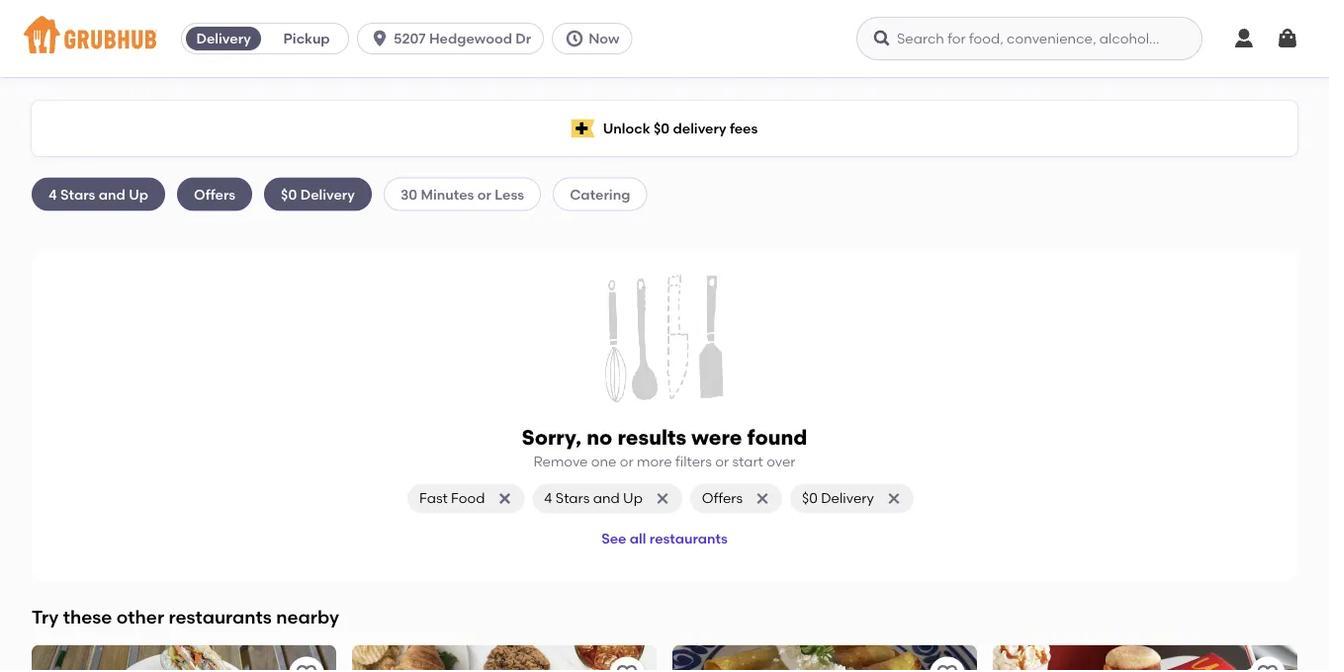 Task type: vqa. For each thing, say whether or not it's contained in the screenshot.
WHIZ. within the 10" AMOROSA ROLL LOADED WITH GRILLED SALMON AND CHOICE OF WHITE AMERICAN, PROVOLONE OR CHEESE WHIZ.
no



Task type: locate. For each thing, give the bounding box(es) containing it.
no results image
[[605, 275, 724, 403]]

0 horizontal spatial delivery
[[196, 30, 251, 47]]

0 horizontal spatial offers
[[194, 186, 236, 203]]

$0 delivery
[[281, 186, 355, 203], [802, 490, 874, 507]]

delivery button
[[182, 23, 265, 54]]

1 vertical spatial $0
[[281, 186, 297, 203]]

and
[[99, 186, 125, 203], [593, 490, 620, 507]]

sorry,
[[522, 425, 582, 451]]

1 horizontal spatial $0
[[654, 120, 670, 137]]

0 vertical spatial restaurants
[[650, 531, 728, 548]]

save this restaurant image
[[615, 663, 639, 671], [936, 663, 960, 671], [1256, 663, 1280, 671]]

1 vertical spatial $0 delivery
[[802, 490, 874, 507]]

see all restaurants
[[602, 531, 728, 548]]

30 minutes or less
[[401, 186, 524, 203]]

snarf's sandwiches logo image
[[32, 646, 336, 671]]

0 vertical spatial offers
[[194, 186, 236, 203]]

delivery
[[673, 120, 727, 137]]

stars
[[60, 186, 95, 203], [556, 490, 590, 507]]

5207 hedgewood dr button
[[357, 23, 552, 54]]

0 vertical spatial stars
[[60, 186, 95, 203]]

0 horizontal spatial or
[[478, 186, 492, 203]]

$0 delivery left 30
[[281, 186, 355, 203]]

save this restaurant image for papalote taco house logo on the bottom of the page
[[936, 663, 960, 671]]

2 horizontal spatial delivery
[[821, 490, 874, 507]]

1 vertical spatial stars
[[556, 490, 590, 507]]

2 horizontal spatial save this restaurant image
[[1256, 663, 1280, 671]]

1 horizontal spatial svg image
[[886, 491, 902, 507]]

restaurants
[[650, 531, 728, 548], [169, 606, 272, 628]]

other
[[117, 606, 164, 628]]

1 horizontal spatial save this restaurant image
[[936, 663, 960, 671]]

up
[[129, 186, 148, 203], [623, 490, 643, 507]]

4
[[48, 186, 57, 203], [544, 490, 552, 507]]

or
[[478, 186, 492, 203], [620, 454, 634, 470], [715, 454, 729, 470]]

food
[[451, 490, 485, 507]]

0 horizontal spatial and
[[99, 186, 125, 203]]

1 horizontal spatial and
[[593, 490, 620, 507]]

delivery
[[196, 30, 251, 47], [300, 186, 355, 203], [821, 490, 874, 507]]

or right 'one'
[[620, 454, 634, 470]]

1 horizontal spatial delivery
[[300, 186, 355, 203]]

2 save this restaurant button from the left
[[609, 657, 645, 671]]

see
[[602, 531, 627, 548]]

were
[[692, 425, 742, 451]]

1 vertical spatial up
[[623, 490, 643, 507]]

offers
[[194, 186, 236, 203], [702, 490, 743, 507]]

1 horizontal spatial up
[[623, 490, 643, 507]]

0 vertical spatial $0 delivery
[[281, 186, 355, 203]]

try these other restaurants nearby
[[32, 606, 339, 628]]

try
[[32, 606, 59, 628]]

0 vertical spatial up
[[129, 186, 148, 203]]

1 vertical spatial 4
[[544, 490, 552, 507]]

minutes
[[421, 186, 474, 203]]

and inside button
[[593, 490, 620, 507]]

0 horizontal spatial svg image
[[565, 29, 585, 48]]

3 save this restaurant image from the left
[[1256, 663, 1280, 671]]

over
[[767, 454, 796, 470]]

restaurants up snarf's sandwiches logo
[[169, 606, 272, 628]]

$0
[[654, 120, 670, 137], [281, 186, 297, 203], [802, 490, 818, 507]]

0 horizontal spatial up
[[129, 186, 148, 203]]

fast food
[[420, 490, 485, 507]]

0 horizontal spatial $0 delivery
[[281, 186, 355, 203]]

1 horizontal spatial $0 delivery
[[802, 490, 874, 507]]

unlock
[[603, 120, 651, 137]]

2 horizontal spatial $0
[[802, 490, 818, 507]]

4 stars and up
[[48, 186, 148, 203], [544, 490, 643, 507]]

la madeleine logo image
[[352, 646, 657, 671]]

1 save this restaurant image from the left
[[615, 663, 639, 671]]

save this restaurant image for la madeleine logo
[[615, 663, 639, 671]]

1 vertical spatial offers
[[702, 490, 743, 507]]

0 vertical spatial $0
[[654, 120, 670, 137]]

1 horizontal spatial offers
[[702, 490, 743, 507]]

2 save this restaurant image from the left
[[936, 663, 960, 671]]

or down were
[[715, 454, 729, 470]]

1 horizontal spatial 4
[[544, 490, 552, 507]]

1 save this restaurant button from the left
[[289, 657, 324, 671]]

save this restaurant button
[[289, 657, 324, 671], [609, 657, 645, 671], [930, 657, 966, 671], [1250, 657, 1286, 671]]

svg image inside '$0 delivery' button
[[886, 491, 902, 507]]

2 horizontal spatial svg image
[[1233, 27, 1256, 50]]

delivery inside delivery button
[[196, 30, 251, 47]]

4 save this restaurant button from the left
[[1250, 657, 1286, 671]]

delivery inside '$0 delivery' button
[[821, 490, 874, 507]]

pickup button
[[265, 23, 348, 54]]

svg image inside the "5207 hedgewood dr" button
[[370, 29, 390, 48]]

or left less at the left top of page
[[478, 186, 492, 203]]

2 vertical spatial delivery
[[821, 490, 874, 507]]

svg image
[[1233, 27, 1256, 50], [565, 29, 585, 48], [886, 491, 902, 507]]

1 vertical spatial and
[[593, 490, 620, 507]]

start
[[733, 454, 764, 470]]

2 vertical spatial $0
[[802, 490, 818, 507]]

0 horizontal spatial stars
[[60, 186, 95, 203]]

0 horizontal spatial 4
[[48, 186, 57, 203]]

0 vertical spatial 4
[[48, 186, 57, 203]]

0 horizontal spatial restaurants
[[169, 606, 272, 628]]

0 horizontal spatial $0
[[281, 186, 297, 203]]

0 horizontal spatial 4 stars and up
[[48, 186, 148, 203]]

3 save this restaurant button from the left
[[930, 657, 966, 671]]

fast food button
[[408, 484, 525, 514]]

unlock $0 delivery fees
[[603, 120, 758, 137]]

1 horizontal spatial restaurants
[[650, 531, 728, 548]]

$0 delivery down found
[[802, 490, 874, 507]]

found
[[748, 425, 808, 451]]

offers inside 'offers' button
[[702, 490, 743, 507]]

4 inside 4 stars and up button
[[544, 490, 552, 507]]

30
[[401, 186, 418, 203]]

less
[[495, 186, 524, 203]]

1 horizontal spatial or
[[620, 454, 634, 470]]

1 vertical spatial 4 stars and up
[[544, 490, 643, 507]]

4 stars and up inside button
[[544, 490, 643, 507]]

1 horizontal spatial 4 stars and up
[[544, 490, 643, 507]]

5207 hedgewood dr
[[394, 30, 531, 47]]

1 vertical spatial delivery
[[300, 186, 355, 203]]

0 vertical spatial 4 stars and up
[[48, 186, 148, 203]]

restaurants right all in the left of the page
[[650, 531, 728, 548]]

svg image
[[1276, 27, 1300, 50], [370, 29, 390, 48], [873, 29, 892, 48], [497, 491, 513, 507], [655, 491, 671, 507], [755, 491, 771, 507]]

0 vertical spatial delivery
[[196, 30, 251, 47]]

0 horizontal spatial save this restaurant image
[[615, 663, 639, 671]]

1 horizontal spatial stars
[[556, 490, 590, 507]]



Task type: describe. For each thing, give the bounding box(es) containing it.
0 vertical spatial and
[[99, 186, 125, 203]]

sorry, no results were found remove one or more filters or start over
[[522, 425, 808, 470]]

5207
[[394, 30, 426, 47]]

offers button
[[690, 484, 783, 514]]

all
[[630, 531, 646, 548]]

save this restaurant button for papalote taco house logo on the bottom of the page
[[930, 657, 966, 671]]

no
[[587, 425, 613, 451]]

mcdonald's logo image
[[993, 646, 1298, 671]]

1 vertical spatial restaurants
[[169, 606, 272, 628]]

svg image inside now "button"
[[565, 29, 585, 48]]

save this restaurant button for mcdonald's logo
[[1250, 657, 1286, 671]]

one
[[591, 454, 617, 470]]

save this restaurant image
[[295, 663, 319, 671]]

see all restaurants button
[[594, 522, 736, 557]]

catering
[[570, 186, 631, 203]]

$0 delivery button
[[791, 484, 914, 514]]

grubhub plus flag logo image
[[571, 119, 595, 138]]

save this restaurant button for snarf's sandwiches logo
[[289, 657, 324, 671]]

remove
[[534, 454, 588, 470]]

results
[[618, 425, 687, 451]]

$0 delivery inside button
[[802, 490, 874, 507]]

now
[[589, 30, 620, 47]]

svg image inside fast food button
[[497, 491, 513, 507]]

fees
[[730, 120, 758, 137]]

stars inside 4 stars and up button
[[556, 490, 590, 507]]

these
[[63, 606, 112, 628]]

more
[[637, 454, 672, 470]]

papalote taco house logo image
[[673, 646, 977, 671]]

restaurants inside 'button'
[[650, 531, 728, 548]]

now button
[[552, 23, 641, 54]]

svg image inside 'offers' button
[[755, 491, 771, 507]]

4 stars and up button
[[533, 484, 682, 514]]

nearby
[[276, 606, 339, 628]]

dr
[[516, 30, 531, 47]]

hedgewood
[[429, 30, 512, 47]]

2 horizontal spatial or
[[715, 454, 729, 470]]

save this restaurant button for la madeleine logo
[[609, 657, 645, 671]]

save this restaurant image for mcdonald's logo
[[1256, 663, 1280, 671]]

pickup
[[284, 30, 330, 47]]

$0 inside button
[[802, 490, 818, 507]]

main navigation navigation
[[0, 0, 1330, 77]]

fast
[[420, 490, 448, 507]]

svg image inside 4 stars and up button
[[655, 491, 671, 507]]

filters
[[676, 454, 712, 470]]

Search for food, convenience, alcohol... search field
[[857, 17, 1203, 60]]

up inside button
[[623, 490, 643, 507]]



